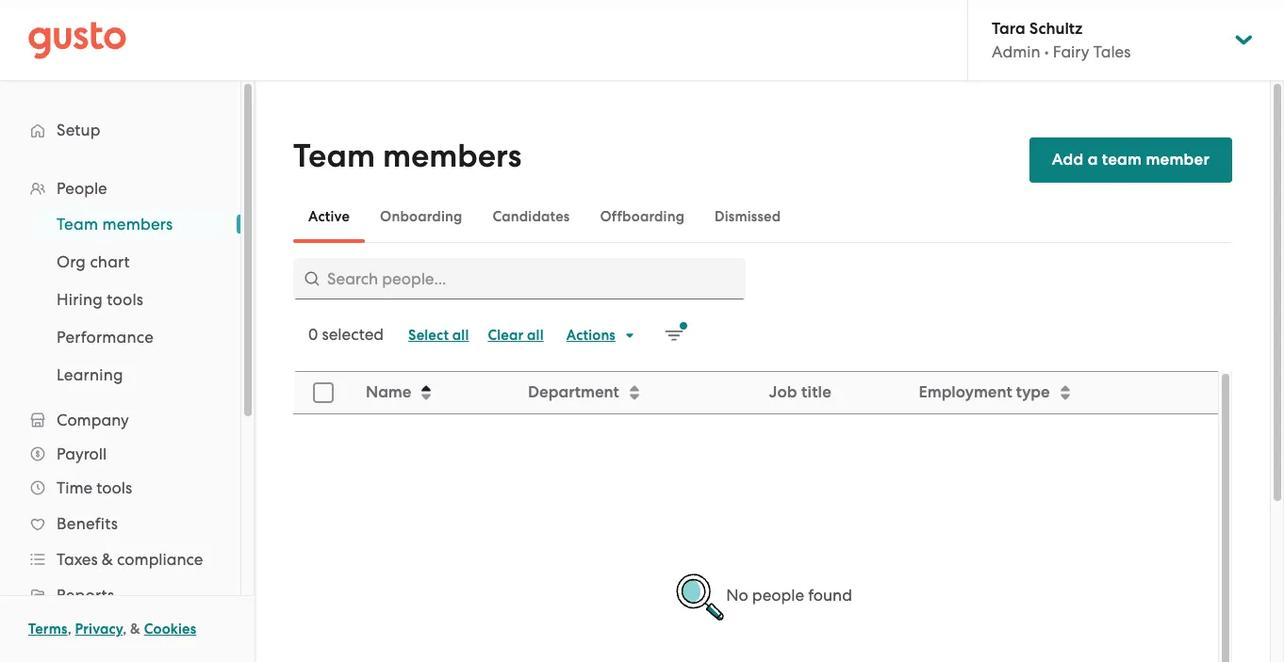 Task type: locate. For each thing, give the bounding box(es) containing it.
add a team member button
[[1029, 138, 1232, 183]]

no people found
[[726, 587, 852, 605]]

chart
[[90, 253, 130, 272]]

setup link
[[19, 113, 222, 147]]

team down people in the top left of the page
[[57, 215, 98, 234]]

clear
[[488, 327, 524, 344]]

cookies
[[144, 621, 196, 638]]

1 vertical spatial &
[[130, 621, 140, 638]]

2 all from the left
[[527, 327, 544, 344]]

tools
[[107, 290, 144, 309], [96, 479, 132, 498]]

&
[[102, 551, 113, 569], [130, 621, 140, 638]]

tools for time tools
[[96, 479, 132, 498]]

offboarding button
[[585, 194, 700, 239]]

all inside clear all button
[[527, 327, 544, 344]]

all inside select all 'button'
[[452, 327, 469, 344]]

members up onboarding
[[383, 137, 522, 175]]

tools inside dropdown button
[[96, 479, 132, 498]]

team
[[293, 137, 375, 175], [57, 215, 98, 234]]

gusto navigation element
[[0, 81, 240, 663]]

2 list from the top
[[0, 206, 240, 394]]

& left 'cookies' button
[[130, 621, 140, 638]]

active button
[[293, 194, 365, 239]]

selected
[[322, 325, 384, 344]]

clear all button
[[478, 321, 553, 351]]

payroll button
[[19, 437, 222, 471]]

1 horizontal spatial all
[[527, 327, 544, 344]]

0 vertical spatial tools
[[107, 290, 144, 309]]

tools inside 'link'
[[107, 290, 144, 309]]

people
[[57, 179, 107, 198]]

people button
[[19, 172, 222, 206]]

time
[[57, 479, 92, 498]]

1 horizontal spatial members
[[383, 137, 522, 175]]

1 vertical spatial tools
[[96, 479, 132, 498]]

taxes & compliance button
[[19, 543, 222, 577]]

1 horizontal spatial &
[[130, 621, 140, 638]]

hiring tools
[[57, 290, 144, 309]]

tara
[[992, 19, 1025, 39]]

0 horizontal spatial team
[[57, 215, 98, 234]]

0 selected
[[308, 325, 384, 344]]

tools down org chart link
[[107, 290, 144, 309]]

new notifications image
[[665, 322, 687, 345]]

tools for hiring tools
[[107, 290, 144, 309]]

org chart
[[57, 253, 130, 272]]

onboarding button
[[365, 194, 477, 239]]

Select all rows on this page checkbox
[[303, 372, 344, 414]]

team up active on the left of page
[[293, 137, 375, 175]]

candidates button
[[477, 194, 585, 239]]

all right "select"
[[452, 327, 469, 344]]

members
[[383, 137, 522, 175], [102, 215, 173, 234]]

clear all
[[488, 327, 544, 344]]

list
[[0, 172, 240, 663], [0, 206, 240, 394]]

privacy
[[75, 621, 123, 638]]

onboarding
[[380, 208, 462, 225]]

1 vertical spatial team
[[57, 215, 98, 234]]

people
[[752, 587, 804, 605]]

select all button
[[399, 321, 478, 351]]

0 selected status
[[308, 325, 384, 344]]

•
[[1044, 42, 1049, 61]]

admin
[[992, 42, 1040, 61]]

all
[[452, 327, 469, 344], [527, 327, 544, 344]]

company
[[57, 411, 129, 430]]

1 list from the top
[[0, 172, 240, 663]]

team members
[[293, 137, 522, 175], [57, 215, 173, 234]]

hiring tools link
[[34, 283, 222, 317]]

, left privacy
[[68, 621, 71, 638]]

team
[[1102, 150, 1142, 170]]

members up org chart link
[[102, 215, 173, 234]]

team members up onboarding
[[293, 137, 522, 175]]

add a team member
[[1052, 150, 1210, 170]]

1 vertical spatial members
[[102, 215, 173, 234]]

0 horizontal spatial team members
[[57, 215, 173, 234]]

all right clear
[[527, 327, 544, 344]]

1 horizontal spatial ,
[[123, 621, 127, 638]]

tools down payroll dropdown button
[[96, 479, 132, 498]]

1 vertical spatial team members
[[57, 215, 173, 234]]

& right taxes
[[102, 551, 113, 569]]

0 horizontal spatial &
[[102, 551, 113, 569]]

team members link
[[34, 207, 222, 241]]

employment
[[919, 383, 1012, 403]]

no
[[726, 587, 748, 605]]

team members down people dropdown button
[[57, 215, 173, 234]]

,
[[68, 621, 71, 638], [123, 621, 127, 638]]

taxes
[[57, 551, 98, 569]]

dismissed
[[715, 208, 781, 225]]

0 horizontal spatial members
[[102, 215, 173, 234]]

0 vertical spatial &
[[102, 551, 113, 569]]

schultz
[[1029, 19, 1082, 39]]

org
[[57, 253, 86, 272]]

benefits link
[[19, 507, 222, 541]]

select all
[[408, 327, 469, 344]]

taxes & compliance
[[57, 551, 203, 569]]

0 vertical spatial team members
[[293, 137, 522, 175]]

department
[[528, 383, 619, 403]]

1 horizontal spatial team
[[293, 137, 375, 175]]

0 horizontal spatial ,
[[68, 621, 71, 638]]

, down reports link
[[123, 621, 127, 638]]

cookies button
[[144, 618, 196, 641]]

0 horizontal spatial all
[[452, 327, 469, 344]]

team members inside gusto navigation element
[[57, 215, 173, 234]]

terms
[[28, 621, 68, 638]]

1 all from the left
[[452, 327, 469, 344]]

team members tab list
[[293, 190, 1232, 243]]

time tools button
[[19, 471, 222, 505]]

org chart link
[[34, 245, 222, 279]]



Task type: describe. For each thing, give the bounding box(es) containing it.
fairy
[[1053, 42, 1089, 61]]

setup
[[57, 121, 101, 140]]

time tools
[[57, 479, 132, 498]]

terms , privacy , & cookies
[[28, 621, 196, 638]]

0 vertical spatial team
[[293, 137, 375, 175]]

performance link
[[34, 321, 222, 354]]

2 , from the left
[[123, 621, 127, 638]]

list containing team members
[[0, 206, 240, 394]]

select
[[408, 327, 449, 344]]

list containing people
[[0, 172, 240, 663]]

all for clear all
[[527, 327, 544, 344]]

employment type button
[[908, 373, 1217, 413]]

add
[[1052, 150, 1084, 170]]

terms link
[[28, 621, 68, 638]]

department button
[[517, 373, 757, 413]]

performance
[[57, 328, 154, 347]]

active
[[308, 208, 350, 225]]

hiring
[[57, 290, 103, 309]]

candidates
[[493, 208, 570, 225]]

& inside dropdown button
[[102, 551, 113, 569]]

company button
[[19, 403, 222, 437]]

benefits
[[57, 515, 118, 534]]

0
[[308, 325, 318, 344]]

1 horizontal spatial team members
[[293, 137, 522, 175]]

type
[[1016, 383, 1050, 403]]

Search people... field
[[293, 258, 746, 300]]

learning link
[[34, 358, 222, 392]]

actions
[[566, 327, 616, 344]]

name button
[[354, 373, 515, 413]]

privacy link
[[75, 621, 123, 638]]

job
[[769, 383, 797, 403]]

members inside gusto navigation element
[[102, 215, 173, 234]]

employment type
[[919, 383, 1050, 403]]

member
[[1146, 150, 1210, 170]]

payroll
[[57, 445, 107, 464]]

learning
[[57, 366, 123, 385]]

offboarding
[[600, 208, 685, 225]]

job title
[[769, 383, 832, 403]]

title
[[801, 383, 832, 403]]

compliance
[[117, 551, 203, 569]]

team inside gusto navigation element
[[57, 215, 98, 234]]

reports
[[57, 586, 115, 605]]

a
[[1088, 150, 1098, 170]]

found
[[808, 587, 852, 605]]

tales
[[1093, 42, 1131, 61]]

name
[[366, 383, 411, 403]]

tara schultz admin • fairy tales
[[992, 19, 1131, 61]]

0 vertical spatial members
[[383, 137, 522, 175]]

reports link
[[19, 579, 222, 613]]

dismissed button
[[700, 194, 796, 239]]

actions button
[[557, 321, 646, 351]]

all for select all
[[452, 327, 469, 344]]

1 , from the left
[[68, 621, 71, 638]]

home image
[[28, 21, 126, 59]]



Task type: vqa. For each thing, say whether or not it's contained in the screenshot.
Settings
no



